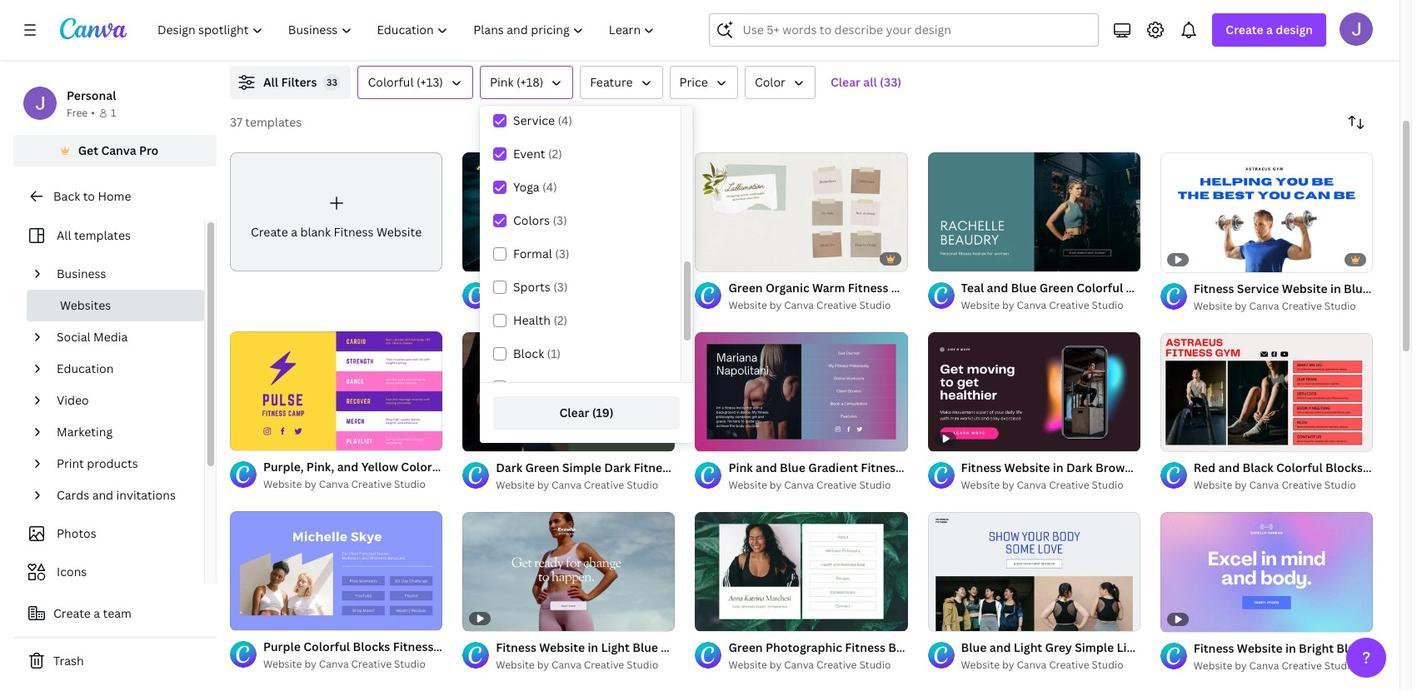 Task type: locate. For each thing, give the bounding box(es) containing it.
fitness inside blue and light grey simple light fitness service website website by canva creative studio
[[1148, 640, 1189, 656]]

bright
[[496, 280, 531, 296], [1299, 641, 1334, 657], [1365, 641, 1400, 657]]

1 vertical spatial in
[[1053, 460, 1064, 476]]

(2) for health (2)
[[554, 312, 568, 328]]

print products link
[[50, 448, 194, 480]]

event
[[513, 146, 545, 162]]

0 horizontal spatial photographic
[[631, 280, 708, 296]]

simple down the clear (19) button
[[562, 460, 602, 476]]

(+13)
[[417, 74, 443, 90]]

1 vertical spatial photographic
[[766, 640, 842, 656]]

templates down back to home
[[74, 227, 131, 243]]

blocks inside teal and blue green colorful blocks fitness service website website by canva creative studio
[[1126, 280, 1163, 296]]

green inside dark green simple dark fitness bio-link website website by canva creative studio
[[525, 460, 560, 476]]

studio inside fitness service website in blue and wh website by canva creative studio
[[1325, 299, 1356, 313]]

templates for 37 templates
[[245, 114, 302, 130]]

1 horizontal spatial in
[[1286, 641, 1296, 657]]

by inside red and black colorful blocks fitness b website by canva creative studio
[[1235, 479, 1247, 493]]

1 of 6 link
[[928, 152, 1141, 272], [928, 513, 1141, 632]]

colorful inside button
[[368, 74, 414, 90]]

light right grey
[[1117, 640, 1146, 656]]

website by canva creative studio link for pink and blue gradient fitness bio-link website
[[729, 477, 908, 494]]

2 6 from the top
[[958, 612, 964, 624]]

1 horizontal spatial pink
[[729, 460, 753, 476]]

0 horizontal spatial blocks
[[353, 639, 390, 655]]

2 horizontal spatial create
[[1226, 22, 1264, 37]]

1
[[111, 106, 116, 120], [940, 252, 944, 264], [940, 612, 944, 624]]

1 vertical spatial create
[[251, 224, 288, 240]]

and right red at the right bottom
[[1219, 460, 1240, 476]]

a left blank
[[291, 224, 297, 240]]

icons
[[57, 564, 87, 580]]

1 horizontal spatial simple
[[1075, 640, 1114, 656]]

create a blank fitness website element
[[230, 152, 443, 272]]

gradient
[[808, 460, 858, 476]]

green photographic fitness bio-link website website by canva creative studio
[[729, 640, 984, 672]]

green inside teal and blue green colorful blocks fitness service website website by canva creative studio
[[1040, 280, 1074, 296]]

1 horizontal spatial photographic
[[766, 640, 842, 656]]

0 vertical spatial in
[[1331, 280, 1341, 296]]

create down icons
[[53, 606, 91, 622]]

formal
[[513, 246, 552, 262]]

0 vertical spatial photographic
[[631, 280, 708, 296]]

fitness inside fitness service website in blue and wh website by canva creative studio
[[1194, 280, 1234, 296]]

1 of 6
[[940, 252, 964, 264], [940, 612, 964, 624]]

(1) right calm
[[545, 379, 559, 395]]

all
[[263, 74, 278, 90], [57, 227, 71, 243]]

all down back at the top
[[57, 227, 71, 243]]

1 for blue
[[940, 612, 944, 624]]

1 vertical spatial black
[[1243, 460, 1274, 476]]

0 horizontal spatial (4)
[[543, 179, 557, 195]]

cards and invitations link
[[50, 480, 194, 512]]

1 of 6 link for blue
[[928, 152, 1141, 272]]

fitness inside "green organic warm fitness bio-link website website by canva creative studio"
[[848, 280, 889, 296]]

37
[[230, 114, 242, 130]]

bio- inside dark green simple dark fitness bio-link website website by canva creative studio
[[677, 460, 700, 476]]

fitness inside bright yellow and black photographic fitness service website website by canva creative studio
[[711, 280, 751, 296]]

health (2)
[[513, 312, 568, 328]]

1 vertical spatial 6
[[958, 612, 964, 624]]

fitness website in bright blue bright pu website by canva creative studio
[[1194, 641, 1412, 673]]

all
[[863, 74, 877, 90]]

fitness website in bright blue bright pu link
[[1194, 640, 1412, 658]]

0 vertical spatial 6
[[958, 252, 964, 264]]

2 vertical spatial create
[[53, 606, 91, 622]]

0 horizontal spatial all
[[57, 227, 71, 243]]

and right teal
[[987, 280, 1008, 296]]

1 vertical spatial website by canva creative studio
[[496, 659, 658, 673]]

a
[[1267, 22, 1273, 37], [291, 224, 297, 240], [94, 606, 100, 622]]

and inside pink and blue gradient fitness bio-link website website by canva creative studio
[[756, 460, 777, 476]]

1 horizontal spatial bright
[[1299, 641, 1334, 657]]

1 horizontal spatial clear
[[831, 74, 861, 90]]

and inside red and black colorful blocks fitness b website by canva creative studio
[[1219, 460, 1240, 476]]

0 horizontal spatial templates
[[74, 227, 131, 243]]

purple, pink, and yellow colorful blocks fitness bio-link website image
[[230, 332, 443, 451]]

0 horizontal spatial black
[[598, 280, 628, 296]]

6 for teal
[[958, 252, 964, 264]]

Search search field
[[743, 14, 1089, 46]]

print
[[57, 456, 84, 472]]

creative inside fitness service website in blue and wh website by canva creative studio
[[1282, 299, 1322, 313]]

and for pink and blue gradient fitness bio-link website website by canva creative studio
[[756, 460, 777, 476]]

0 vertical spatial blocks
[[1126, 280, 1163, 296]]

0 horizontal spatial clear
[[559, 405, 589, 421]]

create inside "element"
[[251, 224, 288, 240]]

black inside red and black colorful blocks fitness b website by canva creative studio
[[1243, 460, 1274, 476]]

(+18)
[[517, 74, 543, 90]]

create left blank
[[251, 224, 288, 240]]

and right cards
[[92, 487, 113, 503]]

1 horizontal spatial blocks
[[1126, 280, 1163, 296]]

(1) right block
[[547, 346, 561, 362]]

creative inside green photographic fitness bio-link website website by canva creative studio
[[817, 658, 857, 672]]

light left grey
[[1014, 640, 1043, 656]]

colorful inside red and black colorful blocks fitness b website by canva creative studio
[[1276, 460, 1323, 476]]

and for blue and light grey simple light fitness service website website by canva creative studio
[[990, 640, 1011, 656]]

2 1 of 6 link from the top
[[928, 513, 1141, 632]]

light
[[1014, 640, 1043, 656], [1117, 640, 1146, 656]]

websites
[[60, 297, 111, 313]]

website by canva creative studio link for green photographic fitness bio-link website
[[729, 657, 908, 674]]

studio inside bright yellow and black photographic fitness service website website by canva creative studio
[[627, 298, 658, 312]]

0 horizontal spatial website by canva creative studio
[[263, 478, 426, 492]]

get canva pro
[[78, 142, 159, 158]]

and for red and black colorful blocks fitness b website by canva creative studio
[[1219, 460, 1240, 476]]

creative inside pink and blue gradient fitness bio-link website website by canva creative studio
[[817, 478, 857, 492]]

back to home
[[53, 188, 131, 204]]

2 vertical spatial (3)
[[553, 279, 568, 295]]

of
[[947, 252, 956, 264], [947, 612, 956, 624]]

(3) right sports
[[553, 279, 568, 295]]

Sort by button
[[1340, 106, 1373, 139]]

0 horizontal spatial a
[[94, 606, 100, 622]]

purple colorful blocks fitness bio-link website link
[[263, 638, 532, 657]]

1 horizontal spatial (4)
[[558, 112, 572, 128]]

sports
[[513, 279, 551, 295]]

1 vertical spatial clear
[[559, 405, 589, 421]]

and inside blue and light grey simple light fitness service website website by canva creative studio
[[990, 640, 1011, 656]]

icons link
[[23, 557, 194, 588]]

(3) for sports (3)
[[553, 279, 568, 295]]

all templates link
[[23, 220, 194, 252]]

color button
[[745, 66, 816, 99]]

a inside dropdown button
[[1267, 22, 1273, 37]]

link inside pink and blue gradient fitness bio-link website website by canva creative studio
[[928, 460, 951, 476]]

a for blank
[[291, 224, 297, 240]]

studio inside teal and blue green colorful blocks fitness service website website by canva creative studio
[[1092, 298, 1124, 312]]

0 horizontal spatial dark
[[496, 460, 522, 476]]

0 vertical spatial (4)
[[558, 112, 572, 128]]

clear
[[831, 74, 861, 90], [559, 405, 589, 421]]

None search field
[[709, 13, 1099, 47]]

website by canva creative studio link for fitness website in bright blue bright pu
[[1194, 658, 1373, 675]]

bio- inside pink and blue gradient fitness bio-link website website by canva creative studio
[[904, 460, 928, 476]]

clear for clear all (33)
[[831, 74, 861, 90]]

marketing link
[[50, 417, 194, 448]]

media
[[93, 329, 128, 345]]

2 vertical spatial 1
[[940, 612, 944, 624]]

0 vertical spatial of
[[947, 252, 956, 264]]

1 horizontal spatial light
[[1117, 640, 1146, 656]]

pink inside pink and blue gradient fitness bio-link website website by canva creative studio
[[729, 460, 753, 476]]

(4) right yoga
[[543, 179, 557, 195]]

studio inside "green organic warm fitness bio-link website website by canva creative studio"
[[859, 298, 891, 312]]

in for fitness website in dark brown neon pink gradients style
[[1053, 460, 1064, 476]]

fitness website in dark brown neon pink gradients style website by canva creative studio
[[961, 460, 1283, 493]]

1 of 6 for teal
[[940, 252, 964, 264]]

pink inside fitness website in dark brown neon pink gradients style website by canva creative studio
[[1168, 460, 1193, 476]]

website by canva creative studio link for dark green simple dark fitness bio-link website
[[496, 477, 675, 494]]

creative inside fitness website in bright blue bright pu website by canva creative studio
[[1282, 659, 1322, 673]]

2 vertical spatial blocks
[[353, 639, 390, 655]]

bright yellow and black photographic fitness service website website by canva creative studio
[[496, 280, 845, 312]]

0 vertical spatial clear
[[831, 74, 861, 90]]

website by canva creative studio link for purple colorful blocks fitness bio-link website
[[263, 657, 443, 673]]

1 horizontal spatial black
[[1243, 460, 1274, 476]]

blocks
[[1126, 280, 1163, 296], [1326, 460, 1363, 476], [353, 639, 390, 655]]

simple right grey
[[1075, 640, 1114, 656]]

a left design
[[1267, 22, 1273, 37]]

red and black colorful blocks fitness b link
[[1194, 459, 1412, 478]]

photographic inside bright yellow and black photographic fitness service website website by canva creative studio
[[631, 280, 708, 296]]

and left grey
[[990, 640, 1011, 656]]

creative inside dark green simple dark fitness bio-link website website by canva creative studio
[[584, 478, 624, 492]]

green photographic fitness bio-link website image
[[695, 512, 908, 632]]

1 6 from the top
[[958, 252, 964, 264]]

1 for teal
[[940, 252, 944, 264]]

0 horizontal spatial in
[[1053, 460, 1064, 476]]

(3)
[[553, 212, 567, 228], [555, 246, 570, 262], [553, 279, 568, 295]]

website by canva creative studio link for red and black colorful blocks fitness b
[[1194, 478, 1373, 494]]

0 vertical spatial create
[[1226, 22, 1264, 37]]

(4)
[[558, 112, 572, 128], [543, 179, 557, 195]]

in
[[1331, 280, 1341, 296], [1053, 460, 1064, 476], [1286, 641, 1296, 657]]

pu
[[1403, 641, 1412, 657]]

by
[[537, 298, 549, 312], [770, 298, 782, 312], [1002, 298, 1014, 312], [1235, 299, 1247, 313], [305, 478, 317, 492], [537, 478, 549, 492], [770, 478, 782, 492], [1002, 479, 1014, 493], [1235, 479, 1247, 493], [305, 658, 317, 672], [770, 658, 782, 672], [537, 659, 549, 673], [1002, 659, 1014, 673], [1235, 659, 1247, 673]]

black
[[598, 280, 628, 296], [1243, 460, 1274, 476]]

0 vertical spatial (2)
[[548, 146, 562, 162]]

(3) for formal (3)
[[555, 246, 570, 262]]

colorful inside teal and blue green colorful blocks fitness service website website by canva creative studio
[[1077, 280, 1123, 296]]

2 horizontal spatial blocks
[[1326, 460, 1363, 476]]

2 horizontal spatial dark
[[1066, 460, 1093, 476]]

2 horizontal spatial pink
[[1168, 460, 1193, 476]]

create left design
[[1226, 22, 1264, 37]]

team
[[103, 606, 132, 622]]

marketing
[[57, 424, 113, 440]]

1 horizontal spatial dark
[[604, 460, 631, 476]]

pink inside button
[[490, 74, 514, 90]]

by inside bright yellow and black photographic fitness service website website by canva creative studio
[[537, 298, 549, 312]]

1 vertical spatial templates
[[74, 227, 131, 243]]

and left gradient
[[756, 460, 777, 476]]

a inside "element"
[[291, 224, 297, 240]]

1 vertical spatial all
[[57, 227, 71, 243]]

black right yellow
[[598, 280, 628, 296]]

website by canva creative studio link for bright yellow and black photographic fitness service website
[[496, 297, 675, 314]]

1 vertical spatial 1 of 6 link
[[928, 513, 1141, 632]]

creative inside bright yellow and black photographic fitness service website website by canva creative studio
[[584, 298, 624, 312]]

create inside dropdown button
[[1226, 22, 1264, 37]]

creative
[[584, 298, 624, 312], [817, 298, 857, 312], [1049, 298, 1090, 312], [1282, 299, 1322, 313], [351, 478, 392, 492], [584, 478, 624, 492], [817, 478, 857, 492], [1049, 479, 1090, 493], [1282, 479, 1322, 493], [351, 658, 392, 672], [817, 658, 857, 672], [584, 659, 624, 673], [1049, 659, 1090, 673], [1282, 659, 1322, 673]]

social media link
[[50, 322, 194, 353]]

2 1 of 6 from the top
[[940, 612, 964, 624]]

pink and blue gradient fitness bio-link website link
[[729, 459, 1000, 477]]

clear all (33)
[[831, 74, 902, 90]]

photographic
[[631, 280, 708, 296], [766, 640, 842, 656]]

and left wh
[[1373, 280, 1394, 296]]

1 vertical spatial blocks
[[1326, 460, 1363, 476]]

bio- inside green photographic fitness bio-link website website by canva creative studio
[[889, 640, 912, 656]]

0 horizontal spatial simple
[[562, 460, 602, 476]]

a for team
[[94, 606, 100, 622]]

blue and light grey simple light fitness service website website by canva creative studio
[[961, 640, 1282, 673]]

website by canva creative studio link for fitness service website in blue and wh
[[1194, 298, 1373, 315]]

templates for all templates
[[74, 227, 131, 243]]

by inside "green organic warm fitness bio-link website website by canva creative studio"
[[770, 298, 782, 312]]

in for fitness website in bright blue bright pu
[[1286, 641, 1296, 657]]

1 horizontal spatial all
[[263, 74, 278, 90]]

clear left (19)
[[559, 405, 589, 421]]

social media
[[57, 329, 128, 345]]

0 vertical spatial a
[[1267, 22, 1273, 37]]

service inside blue and light grey simple light fitness service website website by canva creative studio
[[1192, 640, 1234, 656]]

0 vertical spatial (1)
[[547, 346, 561, 362]]

fitness website templates image
[[1018, 0, 1373, 46], [1018, 0, 1373, 46]]

and inside teal and blue green colorful blocks fitness service website website by canva creative studio
[[987, 280, 1008, 296]]

in inside fitness website in bright blue bright pu website by canva creative studio
[[1286, 641, 1296, 657]]

1 vertical spatial simple
[[1075, 640, 1114, 656]]

dark down calm
[[496, 460, 522, 476]]

and for teal and blue green colorful blocks fitness service website website by canva creative studio
[[987, 280, 1008, 296]]

canva inside purple colorful blocks fitness bio-link website website by canva creative studio
[[319, 658, 349, 672]]

1 vertical spatial (4)
[[543, 179, 557, 195]]

and
[[573, 280, 595, 296], [987, 280, 1008, 296], [1373, 280, 1394, 296], [756, 460, 777, 476], [1219, 460, 1240, 476], [92, 487, 113, 503], [990, 640, 1011, 656]]

2 horizontal spatial a
[[1267, 22, 1273, 37]]

2 light from the left
[[1117, 640, 1146, 656]]

blue and light grey simple light fitness service website link
[[961, 639, 1282, 658]]

by inside purple colorful blocks fitness bio-link website website by canva creative studio
[[305, 658, 317, 672]]

dark
[[496, 460, 522, 476], [604, 460, 631, 476], [1066, 460, 1093, 476]]

0 vertical spatial all
[[263, 74, 278, 90]]

of for teal and blue green colorful blocks fitness service website
[[947, 252, 956, 264]]

canva inside fitness service website in blue and wh website by canva creative studio
[[1250, 299, 1279, 313]]

(3) right formal at left top
[[555, 246, 570, 262]]

green inside green photographic fitness bio-link website website by canva creative studio
[[729, 640, 763, 656]]

templates right 37
[[245, 114, 302, 130]]

0 horizontal spatial light
[[1014, 640, 1043, 656]]

link
[[915, 280, 938, 296], [700, 460, 724, 476], [928, 460, 951, 476], [460, 639, 483, 655], [912, 640, 935, 656]]

canva
[[101, 142, 136, 158], [552, 298, 581, 312], [784, 298, 814, 312], [1017, 298, 1047, 312], [1250, 299, 1279, 313], [319, 478, 349, 492], [552, 478, 581, 492], [784, 478, 814, 492], [1017, 479, 1047, 493], [1250, 479, 1279, 493], [319, 658, 349, 672], [784, 658, 814, 672], [552, 659, 581, 673], [1017, 659, 1047, 673], [1250, 659, 1279, 673]]

blue inside teal and blue green colorful blocks fitness service website website by canva creative studio
[[1011, 280, 1037, 296]]

all left filters
[[263, 74, 278, 90]]

2 horizontal spatial in
[[1331, 280, 1341, 296]]

0 vertical spatial black
[[598, 280, 628, 296]]

simple inside blue and light grey simple light fitness service website website by canva creative studio
[[1075, 640, 1114, 656]]

0 horizontal spatial bright
[[496, 280, 531, 296]]

grey
[[1045, 640, 1072, 656]]

0 vertical spatial website by canva creative studio
[[263, 478, 426, 492]]

create inside button
[[53, 606, 91, 622]]

simple inside dark green simple dark fitness bio-link website website by canva creative studio
[[562, 460, 602, 476]]

1 vertical spatial 1 of 6
[[940, 612, 964, 624]]

0 vertical spatial (3)
[[553, 212, 567, 228]]

feature button
[[580, 66, 663, 99]]

1 vertical spatial a
[[291, 224, 297, 240]]

0 vertical spatial 1 of 6
[[940, 252, 964, 264]]

1 vertical spatial (2)
[[554, 312, 568, 328]]

2 vertical spatial in
[[1286, 641, 1296, 657]]

clear left all
[[831, 74, 861, 90]]

(19)
[[592, 405, 614, 421]]

(3) right colors
[[553, 212, 567, 228]]

1 vertical spatial of
[[947, 612, 956, 624]]

(1)
[[547, 346, 561, 362], [545, 379, 559, 395]]

0 vertical spatial 1 of 6 link
[[928, 152, 1141, 272]]

1 1 of 6 link from the top
[[928, 152, 1141, 272]]

templates
[[245, 114, 302, 130], [74, 227, 131, 243]]

colorful
[[368, 74, 414, 90], [1077, 280, 1123, 296], [1276, 460, 1323, 476], [304, 639, 350, 655]]

(4) up event (2)
[[558, 112, 572, 128]]

yoga
[[513, 179, 540, 195]]

(2) right 'event'
[[548, 146, 562, 162]]

1 horizontal spatial templates
[[245, 114, 302, 130]]

pink
[[490, 74, 514, 90], [729, 460, 753, 476], [1168, 460, 1193, 476]]

website by canva creative studio link for fitness website in dark brown neon pink gradients style
[[961, 478, 1141, 494]]

back to home link
[[13, 180, 217, 213]]

a inside button
[[94, 606, 100, 622]]

0 horizontal spatial pink
[[490, 74, 514, 90]]

service inside fitness service website in blue and wh website by canva creative studio
[[1237, 280, 1279, 296]]

teal and blue green colorful blocks fitness service website website by canva creative studio
[[961, 280, 1300, 312]]

price
[[680, 74, 708, 90]]

green organic warm fitness bio-link website image
[[695, 152, 908, 272]]

1 1 of 6 from the top
[[940, 252, 964, 264]]

dark inside fitness website in dark brown neon pink gradients style website by canva creative studio
[[1066, 460, 1093, 476]]

dark down (19)
[[604, 460, 631, 476]]

home
[[98, 188, 131, 204]]

black right red at the right bottom
[[1243, 460, 1274, 476]]

blue inside blue and light grey simple light fitness service website website by canva creative studio
[[961, 640, 987, 656]]

1 of from the top
[[947, 252, 956, 264]]

and right yellow
[[573, 280, 595, 296]]

canva inside red and black colorful blocks fitness b website by canva creative studio
[[1250, 479, 1279, 493]]

a left team
[[94, 606, 100, 622]]

back
[[53, 188, 80, 204]]

(2) right health
[[554, 312, 568, 328]]

0 vertical spatial simple
[[562, 460, 602, 476]]

1 vertical spatial (3)
[[555, 246, 570, 262]]

service
[[513, 112, 555, 128], [754, 280, 796, 296], [1210, 280, 1252, 296], [1237, 280, 1279, 296], [1192, 640, 1234, 656]]

0 vertical spatial templates
[[245, 114, 302, 130]]

red and black colorful blocks fitness bio-link website image
[[1161, 333, 1373, 452]]

pro
[[139, 142, 159, 158]]

dark left brown
[[1066, 460, 1093, 476]]

1 vertical spatial 1
[[940, 252, 944, 264]]

1 horizontal spatial create
[[251, 224, 288, 240]]

1 horizontal spatial a
[[291, 224, 297, 240]]

red and black colorful blocks fitness b website by canva creative studio
[[1194, 460, 1412, 493]]

2 vertical spatial a
[[94, 606, 100, 622]]

1 vertical spatial (1)
[[545, 379, 559, 395]]

green organic warm fitness bio-link website website by canva creative studio
[[729, 280, 987, 312]]

website by canva creative studio
[[263, 478, 426, 492], [496, 659, 658, 673]]

by inside fitness service website in blue and wh website by canva creative studio
[[1235, 299, 1247, 313]]

website inside "element"
[[377, 224, 422, 240]]

canva inside teal and blue green colorful blocks fitness service website website by canva creative studio
[[1017, 298, 1047, 312]]

0 horizontal spatial create
[[53, 606, 91, 622]]

2 of from the top
[[947, 612, 956, 624]]

and for cards and invitations
[[92, 487, 113, 503]]

a for design
[[1267, 22, 1273, 37]]

pink (+18)
[[490, 74, 543, 90]]



Task type: vqa. For each thing, say whether or not it's contained in the screenshot.
the trimming, start edge Slider
no



Task type: describe. For each thing, give the bounding box(es) containing it.
canva inside "green organic warm fitness bio-link website website by canva creative studio"
[[784, 298, 814, 312]]

creative inside blue and light grey simple light fitness service website website by canva creative studio
[[1049, 659, 1090, 673]]

bio- inside purple colorful blocks fitness bio-link website website by canva creative studio
[[436, 639, 460, 655]]

create for create a team
[[53, 606, 91, 622]]

(4) for service (4)
[[558, 112, 572, 128]]

studio inside fitness website in dark brown neon pink gradients style website by canva creative studio
[[1092, 479, 1124, 493]]

green organic warm fitness bio-link website link
[[729, 279, 987, 297]]

gradients
[[1196, 460, 1251, 476]]

trash link
[[13, 645, 217, 678]]

link inside green photographic fitness bio-link website website by canva creative studio
[[912, 640, 935, 656]]

link inside purple colorful blocks fitness bio-link website website by canva creative studio
[[460, 639, 483, 655]]

blocks inside red and black colorful blocks fitness b website by canva creative studio
[[1326, 460, 1363, 476]]

fitness inside fitness website in bright blue bright pu website by canva creative studio
[[1194, 641, 1234, 657]]

service (4)
[[513, 112, 572, 128]]

blank
[[300, 224, 331, 240]]

website by canva creative studio link for blue and light grey simple light fitness service website
[[961, 658, 1141, 674]]

canva inside dark green simple dark fitness bio-link website website by canva creative studio
[[552, 478, 581, 492]]

create a blank fitness website link
[[230, 152, 443, 272]]

studio inside purple colorful blocks fitness bio-link website website by canva creative studio
[[394, 658, 426, 672]]

green photographic fitness bio-link website link
[[729, 639, 984, 657]]

canva inside button
[[101, 142, 136, 158]]

create a design
[[1226, 22, 1313, 37]]

products
[[87, 456, 138, 472]]

free
[[67, 106, 88, 120]]

of for blue and light grey simple light fitness service website
[[947, 612, 956, 624]]

•
[[91, 106, 95, 120]]

bright inside bright yellow and black photographic fitness service website website by canva creative studio
[[496, 280, 531, 296]]

and inside bright yellow and black photographic fitness service website website by canva creative studio
[[573, 280, 595, 296]]

all templates
[[57, 227, 131, 243]]

green inside "green organic warm fitness bio-link website website by canva creative studio"
[[729, 280, 763, 296]]

top level navigation element
[[147, 13, 669, 47]]

create a team
[[53, 606, 132, 622]]

studio inside red and black colorful blocks fitness b website by canva creative studio
[[1325, 479, 1356, 493]]

(4) for yoga (4)
[[543, 179, 557, 195]]

fitness inside green photographic fitness bio-link website website by canva creative studio
[[845, 640, 886, 656]]

all filters
[[263, 74, 317, 90]]

price button
[[670, 66, 738, 99]]

canva inside fitness website in bright blue bright pu website by canva creative studio
[[1250, 659, 1279, 673]]

formal (3)
[[513, 246, 570, 262]]

creative inside fitness website in dark brown neon pink gradients style website by canva creative studio
[[1049, 479, 1090, 493]]

colors
[[513, 212, 550, 228]]

design
[[1276, 22, 1313, 37]]

1 light from the left
[[1014, 640, 1043, 656]]

studio inside fitness website in bright blue bright pu website by canva creative studio
[[1325, 659, 1356, 673]]

by inside blue and light grey simple light fitness service website website by canva creative studio
[[1002, 659, 1014, 673]]

colorful (+13)
[[368, 74, 443, 90]]

neon
[[1135, 460, 1166, 476]]

print products
[[57, 456, 138, 472]]

studio inside dark green simple dark fitness bio-link website website by canva creative studio
[[627, 478, 658, 492]]

get
[[78, 142, 98, 158]]

blue inside fitness website in bright blue bright pu website by canva creative studio
[[1337, 641, 1363, 657]]

fitness inside teal and blue green colorful blocks fitness service website website by canva creative studio
[[1166, 280, 1207, 296]]

blue and light grey simple light fitness service website image
[[928, 513, 1141, 632]]

by inside fitness website in bright blue bright pu website by canva creative studio
[[1235, 659, 1247, 673]]

service inside teal and blue green colorful blocks fitness service website website by canva creative studio
[[1210, 280, 1252, 296]]

dark for dark
[[604, 460, 631, 476]]

fitness inside purple colorful blocks fitness bio-link website website by canva creative studio
[[393, 639, 434, 655]]

link inside "green organic warm fitness bio-link website website by canva creative studio"
[[915, 280, 938, 296]]

by inside pink and blue gradient fitness bio-link website website by canva creative studio
[[770, 478, 782, 492]]

fitness inside red and black colorful blocks fitness b website by canva creative studio
[[1366, 460, 1406, 476]]

by inside fitness website in dark brown neon pink gradients style website by canva creative studio
[[1002, 479, 1014, 493]]

calm (1)
[[513, 379, 559, 395]]

cards
[[57, 487, 89, 503]]

studio inside pink and blue gradient fitness bio-link website website by canva creative studio
[[859, 478, 891, 492]]

pink (+18) button
[[480, 66, 573, 99]]

video
[[57, 392, 89, 408]]

video link
[[50, 385, 194, 417]]

blue inside pink and blue gradient fitness bio-link website website by canva creative studio
[[780, 460, 806, 476]]

canva inside green photographic fitness bio-link website website by canva creative studio
[[784, 658, 814, 672]]

(2) for event (2)
[[548, 146, 562, 162]]

dark green simple dark fitness bio-link website website by canva creative studio
[[496, 460, 772, 492]]

get canva pro button
[[13, 135, 217, 167]]

black inside bright yellow and black photographic fitness service website website by canva creative studio
[[598, 280, 628, 296]]

fitness inside fitness website in dark brown neon pink gradients style website by canva creative studio
[[961, 460, 1002, 476]]

website by canva creative studio link for teal and blue green colorful blocks fitness service website
[[961, 297, 1141, 314]]

website by canva creative studio link for green organic warm fitness bio-link website
[[729, 297, 908, 314]]

brown
[[1096, 460, 1132, 476]]

purple colorful blocks fitness bio-link website image
[[230, 512, 443, 631]]

teal and blue green colorful blocks fitness service website image
[[928, 152, 1141, 272]]

clear (19)
[[559, 405, 614, 421]]

yellow
[[534, 280, 571, 296]]

fitness service website in blue and wh website by canva creative studio
[[1194, 280, 1412, 313]]

yoga (4)
[[513, 179, 557, 195]]

33 filter options selected element
[[324, 74, 340, 91]]

photos
[[57, 526, 96, 542]]

cards and invitations
[[57, 487, 176, 503]]

colorful inside purple colorful blocks fitness bio-link website website by canva creative studio
[[304, 639, 350, 655]]

2 horizontal spatial bright
[[1365, 641, 1400, 657]]

pink and blue gradient fitness bio-link website image
[[695, 332, 908, 452]]

studio inside green photographic fitness bio-link website website by canva creative studio
[[859, 658, 891, 672]]

33
[[327, 76, 337, 88]]

create for create a design
[[1226, 22, 1264, 37]]

fitness service website in blue and wh link
[[1194, 280, 1412, 298]]

pink and blue gradient fitness bio-link website website by canva creative studio
[[729, 460, 1000, 492]]

(1) for calm (1)
[[545, 379, 559, 395]]

business link
[[50, 258, 194, 290]]

service inside bright yellow and black photographic fitness service website website by canva creative studio
[[754, 280, 796, 296]]

dark green simple dark fitness bio-link website link
[[496, 459, 772, 477]]

(3) for colors (3)
[[553, 212, 567, 228]]

studio inside blue and light grey simple light fitness service website website by canva creative studio
[[1092, 659, 1124, 673]]

by inside green photographic fitness bio-link website website by canva creative studio
[[770, 658, 782, 672]]

by inside dark green simple dark fitness bio-link website website by canva creative studio
[[537, 478, 549, 492]]

event (2)
[[513, 146, 562, 162]]

warm
[[812, 280, 845, 296]]

block
[[513, 346, 544, 362]]

blue inside fitness service website in blue and wh website by canva creative studio
[[1344, 280, 1370, 296]]

canva inside blue and light grey simple light fitness service website website by canva creative studio
[[1017, 659, 1047, 673]]

blocks inside purple colorful blocks fitness bio-link website website by canva creative studio
[[353, 639, 390, 655]]

colorful (+13) button
[[358, 66, 473, 99]]

link inside dark green simple dark fitness bio-link website website by canva creative studio
[[700, 460, 724, 476]]

0 vertical spatial 1
[[111, 106, 116, 120]]

website inside red and black colorful blocks fitness b website by canva creative studio
[[1194, 479, 1233, 493]]

by inside teal and blue green colorful blocks fitness service website website by canva creative studio
[[1002, 298, 1014, 312]]

1 horizontal spatial website by canva creative studio
[[496, 659, 658, 673]]

creative inside "green organic warm fitness bio-link website website by canva creative studio"
[[817, 298, 857, 312]]

(1) for block (1)
[[547, 346, 561, 362]]

create a team button
[[13, 597, 217, 631]]

pink for pink (+18)
[[490, 74, 514, 90]]

fitness inside pink and blue gradient fitness bio-link website website by canva creative studio
[[861, 460, 902, 476]]

organic
[[766, 280, 810, 296]]

sports (3)
[[513, 279, 568, 295]]

purple colorful blocks fitness bio-link website website by canva creative studio
[[263, 639, 532, 672]]

6 for blue
[[958, 612, 964, 624]]

clear for clear (19)
[[559, 405, 589, 421]]

fitness inside "element"
[[334, 224, 374, 240]]

creative inside teal and blue green colorful blocks fitness service website website by canva creative studio
[[1049, 298, 1090, 312]]

canva inside pink and blue gradient fitness bio-link website website by canva creative studio
[[784, 478, 814, 492]]

clear all (33) button
[[822, 66, 910, 99]]

creative inside red and black colorful blocks fitness b website by canva creative studio
[[1282, 479, 1322, 493]]

all for all filters
[[263, 74, 278, 90]]

purple
[[263, 639, 301, 655]]

personal
[[67, 87, 116, 103]]

fitness inside dark green simple dark fitness bio-link website website by canva creative studio
[[634, 460, 674, 476]]

1 of 6 for blue
[[940, 612, 964, 624]]

trash
[[53, 653, 84, 669]]

b
[[1409, 460, 1412, 476]]

filters
[[281, 74, 317, 90]]

canva inside fitness website in dark brown neon pink gradients style website by canva creative studio
[[1017, 479, 1047, 493]]

all for all templates
[[57, 227, 71, 243]]

dark green simple dark fitness bio-link website image
[[463, 332, 675, 452]]

invitations
[[116, 487, 176, 503]]

in inside fitness service website in blue and wh website by canva creative studio
[[1331, 280, 1341, 296]]

fitness website in dark brown neon pink gradients style link
[[961, 459, 1283, 478]]

photographic inside green photographic fitness bio-link website website by canva creative studio
[[766, 640, 842, 656]]

jacob simon image
[[1340, 12, 1373, 46]]

pink for pink and blue gradient fitness bio-link website website by canva creative studio
[[729, 460, 753, 476]]

health
[[513, 312, 551, 328]]

dark for fitness
[[1066, 460, 1093, 476]]

create a blank fitness website
[[251, 224, 422, 240]]

creative inside purple colorful blocks fitness bio-link website website by canva creative studio
[[351, 658, 392, 672]]

color
[[755, 74, 786, 90]]

bright yellow and black photographic fitness service website image
[[463, 152, 675, 272]]

bio- inside "green organic warm fitness bio-link website website by canva creative studio"
[[891, 280, 915, 296]]

and inside fitness service website in blue and wh website by canva creative studio
[[1373, 280, 1394, 296]]

education
[[57, 361, 114, 377]]

1 of 6 link for light
[[928, 513, 1141, 632]]

(33)
[[880, 74, 902, 90]]

style
[[1254, 460, 1283, 476]]

free •
[[67, 106, 95, 120]]

red
[[1194, 460, 1216, 476]]

colors (3)
[[513, 212, 567, 228]]

canva inside bright yellow and black photographic fitness service website website by canva creative studio
[[552, 298, 581, 312]]

create for create a blank fitness website
[[251, 224, 288, 240]]

create a design button
[[1213, 13, 1327, 47]]

bright yellow and black photographic fitness service website link
[[496, 279, 845, 297]]



